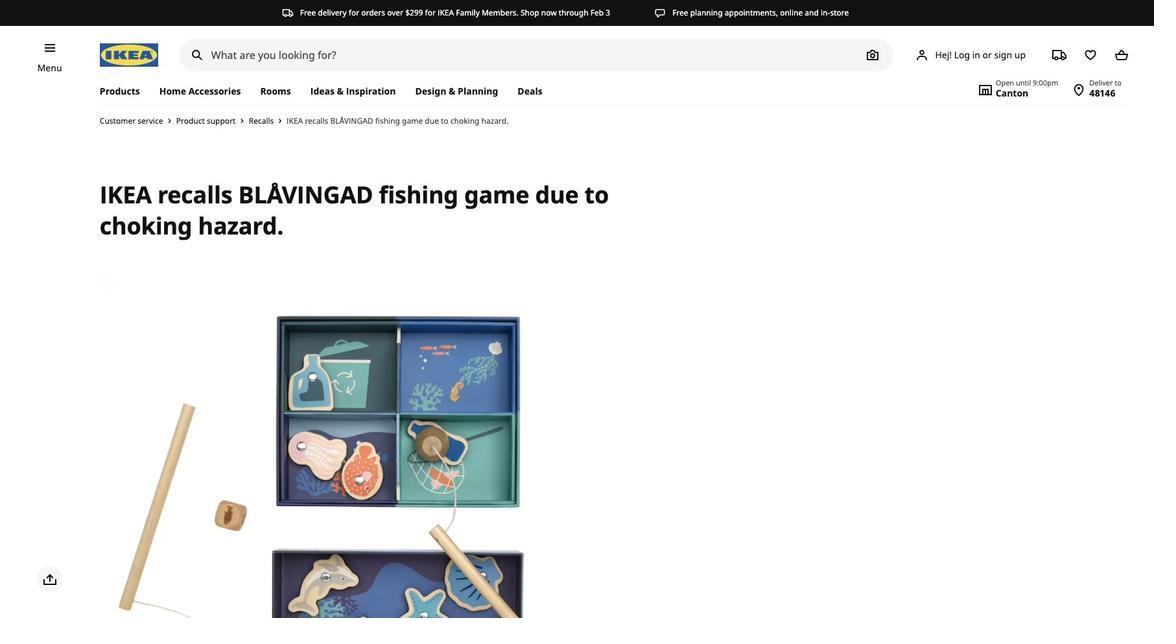 Task type: describe. For each thing, give the bounding box(es) containing it.
up
[[1015, 48, 1026, 61]]

over
[[387, 7, 404, 18]]

accessories
[[189, 85, 241, 97]]

hej! log in or sign up
[[936, 48, 1026, 61]]

free for free planning appointments, online and in-store
[[673, 7, 689, 18]]

and
[[805, 7, 819, 18]]

1 horizontal spatial due
[[535, 179, 579, 211]]

canton
[[996, 87, 1029, 99]]

service
[[138, 116, 163, 127]]

appointments,
[[725, 7, 778, 18]]

recalls link
[[249, 116, 276, 127]]

1 vertical spatial blåvingad
[[238, 179, 373, 211]]

free delivery for orders over $299 for ikea family members. shop now through feb 3
[[300, 7, 611, 18]]

Search by product text field
[[179, 39, 894, 71]]

products link
[[100, 78, 150, 105]]

home
[[159, 85, 186, 97]]

customer service
[[100, 116, 163, 127]]

deals link
[[508, 78, 552, 105]]

0 horizontal spatial choking
[[100, 210, 192, 242]]

free delivery for orders over $299 for ikea family members. shop now through feb 3 link
[[282, 7, 611, 19]]

recalls
[[249, 116, 274, 127]]

rooms link
[[251, 78, 301, 105]]

until
[[1017, 78, 1032, 88]]

0 vertical spatial choking
[[451, 115, 480, 126]]

members.
[[482, 7, 519, 18]]

0 vertical spatial ikea recalls blåvingad fishing game due to choking hazard.
[[287, 115, 509, 126]]

in
[[973, 48, 981, 61]]

free planning appointments, online and in-store
[[673, 7, 849, 18]]

0 horizontal spatial hazard.
[[198, 210, 284, 242]]

family
[[456, 7, 480, 18]]

fishing inside ikea recalls blåvingad fishing game due to choking hazard.
[[379, 179, 459, 211]]

delivery
[[318, 7, 347, 18]]

ikea logotype, go to start page image
[[100, 43, 158, 67]]

customer
[[100, 116, 136, 127]]

planning
[[691, 7, 723, 18]]

planning
[[458, 85, 498, 97]]

now
[[541, 7, 557, 18]]

1 for from the left
[[349, 7, 359, 18]]

0 horizontal spatial game
[[402, 115, 423, 126]]

2 vertical spatial ikea
[[100, 179, 152, 211]]

1 horizontal spatial hazard.
[[482, 115, 509, 126]]

home accessories link
[[150, 78, 251, 105]]

free for free delivery for orders over $299 for ikea family members. shop now through feb 3
[[300, 7, 316, 18]]

& for design
[[449, 85, 456, 97]]

deals
[[518, 85, 543, 97]]



Task type: locate. For each thing, give the bounding box(es) containing it.
&
[[337, 85, 344, 97], [449, 85, 456, 97]]

product
[[176, 116, 205, 127]]

in-
[[821, 7, 831, 18]]

1 horizontal spatial &
[[449, 85, 456, 97]]

0 vertical spatial ikea
[[438, 7, 454, 18]]

product support link
[[176, 116, 236, 127]]

game
[[402, 115, 423, 126], [464, 179, 530, 211]]

ideas
[[311, 85, 335, 97]]

design & planning
[[415, 85, 498, 97]]

2 for from the left
[[425, 7, 436, 18]]

through
[[559, 7, 589, 18]]

home accessories
[[159, 85, 241, 97]]

0 vertical spatial blåvingad
[[330, 115, 373, 126]]

ideas & inspiration link
[[301, 78, 406, 105]]

design
[[415, 85, 447, 97]]

1 vertical spatial due
[[535, 179, 579, 211]]

for
[[349, 7, 359, 18], [425, 7, 436, 18]]

for left the orders
[[349, 7, 359, 18]]

hej! log in or sign up link
[[899, 42, 1042, 68]]

fishing
[[375, 115, 400, 126], [379, 179, 459, 211]]

0 horizontal spatial free
[[300, 7, 316, 18]]

ikea recalls blåvingad fishing game due to choking hazard.
[[287, 115, 509, 126], [100, 179, 609, 242]]

& right design
[[449, 85, 456, 97]]

1 vertical spatial ikea recalls blåvingad fishing game due to choking hazard.
[[100, 179, 609, 242]]

2 vertical spatial to
[[585, 179, 609, 211]]

menu
[[37, 62, 62, 74]]

design & planning link
[[406, 78, 508, 105]]

shop
[[521, 7, 539, 18]]

for right $299
[[425, 7, 436, 18]]

sign
[[995, 48, 1013, 61]]

free left planning
[[673, 7, 689, 18]]

product support
[[176, 116, 236, 127]]

or
[[983, 48, 992, 61]]

1 free from the left
[[300, 7, 316, 18]]

None search field
[[179, 39, 894, 71]]

0 vertical spatial fishing
[[375, 115, 400, 126]]

free planning appointments, online and in-store link
[[655, 7, 849, 19]]

2 horizontal spatial to
[[1115, 78, 1122, 88]]

1 vertical spatial hazard.
[[198, 210, 284, 242]]

1 horizontal spatial free
[[673, 7, 689, 18]]

0 vertical spatial due
[[425, 115, 439, 126]]

2 & from the left
[[449, 85, 456, 97]]

hej!
[[936, 48, 952, 61]]

open
[[996, 78, 1015, 88]]

0 horizontal spatial to
[[441, 115, 449, 126]]

choking
[[451, 115, 480, 126], [100, 210, 192, 242]]

1 horizontal spatial recalls
[[305, 115, 328, 126]]

1 vertical spatial fishing
[[379, 179, 459, 211]]

2 horizontal spatial ikea
[[438, 7, 454, 18]]

ideas & inspiration
[[311, 85, 396, 97]]

support
[[207, 116, 236, 127]]

& for ideas
[[337, 85, 344, 97]]

1 vertical spatial ikea
[[287, 115, 303, 126]]

1 horizontal spatial to
[[585, 179, 609, 211]]

$299
[[406, 7, 423, 18]]

0 vertical spatial hazard.
[[482, 115, 509, 126]]

0 vertical spatial to
[[1115, 78, 1122, 88]]

log
[[955, 48, 971, 61]]

customer service link
[[100, 116, 163, 127]]

1 vertical spatial choking
[[100, 210, 192, 242]]

0 vertical spatial game
[[402, 115, 423, 126]]

0 horizontal spatial ikea
[[100, 179, 152, 211]]

3
[[606, 7, 611, 18]]

blåvingad
[[330, 115, 373, 126], [238, 179, 373, 211]]

free left delivery
[[300, 7, 316, 18]]

1 horizontal spatial game
[[464, 179, 530, 211]]

1 vertical spatial to
[[441, 115, 449, 126]]

hazard.
[[482, 115, 509, 126], [198, 210, 284, 242]]

0 vertical spatial recalls
[[305, 115, 328, 126]]

free inside "link"
[[673, 7, 689, 18]]

recalls
[[305, 115, 328, 126], [158, 179, 232, 211]]

due
[[425, 115, 439, 126], [535, 179, 579, 211]]

products
[[100, 85, 140, 97]]

48146
[[1090, 87, 1116, 99]]

orders
[[361, 7, 385, 18]]

feb
[[591, 7, 604, 18]]

deliver
[[1090, 78, 1114, 88]]

& right ideas
[[337, 85, 344, 97]]

1 horizontal spatial choking
[[451, 115, 480, 126]]

to inside deliver to 48146
[[1115, 78, 1122, 88]]

2 free from the left
[[673, 7, 689, 18]]

ikea
[[438, 7, 454, 18], [287, 115, 303, 126], [100, 179, 152, 211]]

1 horizontal spatial for
[[425, 7, 436, 18]]

0 horizontal spatial due
[[425, 115, 439, 126]]

0 horizontal spatial &
[[337, 85, 344, 97]]

inspiration
[[346, 85, 396, 97]]

1 & from the left
[[337, 85, 344, 97]]

rooms
[[260, 85, 291, 97]]

1 horizontal spatial ikea
[[287, 115, 303, 126]]

free
[[300, 7, 316, 18], [673, 7, 689, 18]]

open until 9:00pm canton
[[996, 78, 1059, 99]]

to
[[1115, 78, 1122, 88], [441, 115, 449, 126], [585, 179, 609, 211]]

0 horizontal spatial for
[[349, 7, 359, 18]]

0 horizontal spatial recalls
[[158, 179, 232, 211]]

1 vertical spatial recalls
[[158, 179, 232, 211]]

online
[[781, 7, 803, 18]]

1 vertical spatial game
[[464, 179, 530, 211]]

deliver to 48146
[[1090, 78, 1122, 99]]

menu button
[[37, 61, 62, 75]]

9:00pm
[[1033, 78, 1059, 88]]

store
[[831, 7, 849, 18]]



Task type: vqa. For each thing, say whether or not it's contained in the screenshot.
BLÅVINGAD
yes



